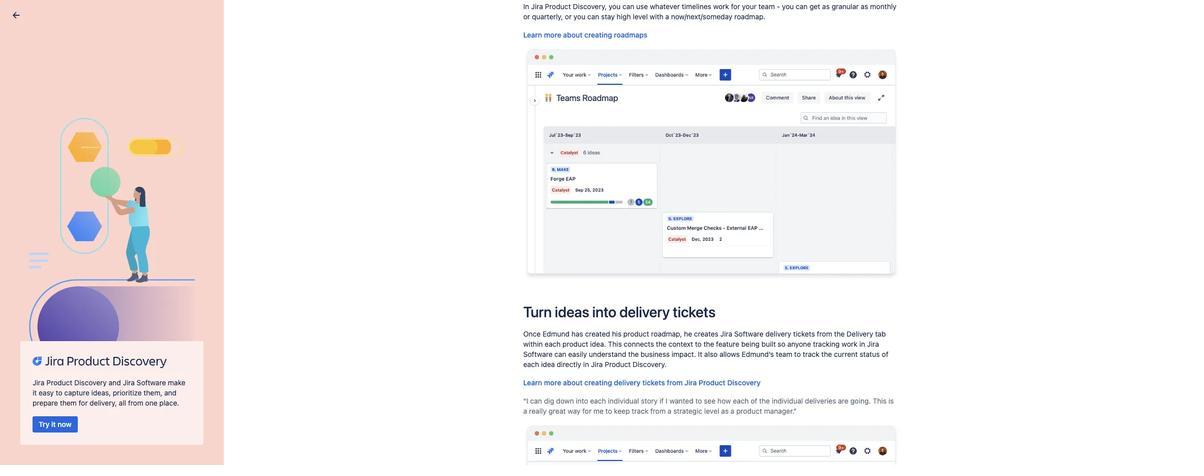 Task type: locate. For each thing, give the bounding box(es) containing it.
next right icon
[[62, 179, 74, 186]]

how to prioritize ideas learn how atlassian teams deliver new ideas
[[40, 174, 158, 192]]

you're
[[6, 446, 25, 453]]

confluence
[[40, 198, 77, 207]]

a down way
[[306, 172, 310, 181]]

the inside select the star icon next to your queues to add them here.
[[28, 179, 36, 186]]

2 vertical spatial atlassian
[[58, 277, 88, 286]]

1 horizontal spatial products
[[133, 258, 157, 265]]

group
[[4, 285, 118, 333]]

0 horizontal spatial your
[[40, 234, 52, 241]]

ideas right new
[[144, 185, 158, 192]]

1 horizontal spatial getting
[[513, 371, 536, 379]]

how left it
[[598, 217, 611, 226]]

tab list
[[270, 423, 795, 440]]

show image
[[764, 271, 780, 287]]

tomorrow
[[832, 123, 866, 132]]

integrate
[[40, 258, 64, 265]]

atlassian down "issues"
[[58, 277, 88, 286]]

0 vertical spatial how
[[56, 185, 67, 192]]

your left "project,"
[[686, 160, 700, 169]]

1 vertical spatial your
[[40, 234, 52, 241]]

like
[[355, 172, 366, 181]]

a left company-
[[33, 446, 36, 453]]

and left the organize
[[94, 210, 104, 216]]

the left notification
[[656, 371, 666, 379]]

the up them
[[28, 179, 36, 186]]

1 vertical spatial a
[[902, 211, 906, 219]]

canned
[[707, 456, 733, 465]]

your right the with
[[94, 258, 106, 265]]

collaborate,
[[61, 210, 92, 216]]

queues down team at the left of the page
[[96, 179, 115, 186]]

clockicon image
[[889, 148, 905, 164]]

1 horizontal spatial ideas
[[144, 185, 158, 192]]

email right the their
[[772, 371, 789, 379]]

list
[[50, 344, 60, 353]]

manage for manage list
[[21, 344, 48, 353]]

in right land
[[760, 160, 766, 169]]

starred group
[[4, 157, 118, 198]]

unassigned issues
[[10, 266, 71, 275]]

1 horizontal spatial for
[[446, 371, 457, 379]]

in left the their
[[748, 371, 754, 379]]

to
[[45, 118, 51, 127], [378, 160, 384, 169], [528, 160, 535, 169], [677, 160, 684, 169], [56, 174, 63, 183], [76, 179, 81, 186], [9, 187, 15, 194], [894, 211, 900, 219], [942, 211, 948, 219], [576, 217, 582, 226], [42, 246, 49, 254], [647, 371, 654, 379]]

your
[[79, 162, 95, 169], [40, 234, 52, 241]]

email inside but wait, the conversation is only just getting started. for your customers, getting in touch is as easy as responding to the notification they receive in their email inbox.
[[772, 371, 789, 379]]

1 horizontal spatial they
[[729, 160, 743, 169]]

manage
[[26, 295, 53, 303], [21, 344, 48, 353]]

to right responding
[[647, 371, 654, 379]]

0 vertical spatial email
[[483, 160, 500, 169]]

more for more atlassian products
[[40, 277, 56, 286]]

how
[[56, 185, 67, 192], [598, 217, 611, 226]]

more up give
[[19, 302, 36, 309]]

1 horizontal spatial email
[[772, 371, 789, 379]]

back to project link
[[4, 112, 118, 133]]

is
[[428, 160, 434, 169], [358, 371, 363, 379], [566, 371, 571, 379]]

1 vertical spatial slack
[[65, 258, 80, 265]]

your right way
[[323, 160, 338, 169]]

Search field
[[1006, 6, 1108, 22]]

agents.
[[715, 217, 739, 226]]

manage inside "link"
[[21, 344, 48, 353]]

slack up "issues"
[[65, 258, 80, 265]]

email inside the easiest way for your customer's to request help is by sending an email request to your service project. when emails get sent to your project, they land in your queue as a request (just like this one).
[[483, 160, 500, 169]]

code snippet image
[[573, 455, 585, 466]]

0 vertical spatial atlassian
[[69, 185, 93, 192]]

1 vertical spatial project
[[95, 446, 116, 453]]

your left teams
[[83, 179, 94, 186]]

your left customers,
[[459, 371, 473, 379]]

jira work management link
[[15, 107, 202, 131]]

banner
[[0, 0, 1199, 28]]

service
[[553, 160, 577, 169]]

for right the looks
[[638, 217, 647, 226]]

getting right "just"
[[394, 371, 417, 379]]

emoji image
[[540, 455, 552, 466]]

manage for manage queues
[[26, 295, 53, 303]]

for inside the easiest way for your customer's to request help is by sending an email request to your service project. when emails get sent to your project, they land in your queue as a request (just like this one).
[[312, 160, 321, 169]]

getting
[[394, 371, 417, 379], [513, 371, 536, 379]]

more atlassian products link
[[15, 270, 202, 294]]

0 vertical spatial more
[[40, 277, 56, 286]]

your up prioritize
[[79, 162, 95, 169]]

for right way
[[312, 160, 321, 169]]

0 horizontal spatial they
[[706, 371, 721, 379]]

table image
[[556, 455, 569, 466]]

1 vertical spatial next
[[878, 211, 892, 219]]

request
[[386, 160, 411, 169], [502, 160, 527, 169], [312, 172, 336, 181]]

0 vertical spatial for
[[66, 162, 78, 169]]

0 horizontal spatial request
[[312, 172, 336, 181]]

1 vertical spatial more
[[19, 302, 36, 309]]

but wait, the conversation is only just getting started. for your customers, getting in touch is as easy as responding to the notification they receive in their email inbox.
[[272, 371, 791, 392]]

dialog
[[0, 0, 1199, 466]]

atlassian down "1"
[[107, 258, 131, 265]]

icon
[[50, 179, 61, 186]]

0 vertical spatial next
[[62, 179, 74, 186]]

0 horizontal spatial queues
[[55, 295, 79, 303]]

as right easy
[[600, 371, 607, 379]]

project up administration
[[53, 118, 76, 127]]

a inside the easiest way for your customer's to request help is by sending an email request to your service project. when emails get sent to your project, they land in your queue as a request (just like this one).
[[306, 172, 310, 181]]

their
[[756, 371, 770, 379]]

request up one).
[[386, 160, 411, 169]]

your left the customers on the top
[[649, 217, 663, 226]]

0 horizontal spatial a
[[33, 446, 36, 453]]

feedback
[[43, 315, 73, 324]]

more down unassigned issues on the left bottom of the page
[[40, 277, 56, 286]]

request right an
[[502, 160, 527, 169]]

1 vertical spatial queues
[[55, 295, 79, 303]]

unassigned issues link
[[6, 261, 116, 281]]

1
[[106, 247, 109, 255]]

jira up manage list
[[41, 320, 53, 328]]

ideas up teams
[[96, 174, 113, 183]]

2 horizontal spatial a
[[902, 211, 906, 219]]

an
[[473, 160, 481, 169]]

is left only
[[358, 371, 363, 379]]

the right wait,
[[302, 371, 313, 379]]

queues
[[96, 179, 115, 186], [55, 295, 79, 303]]

0 horizontal spatial and
[[94, 210, 104, 216]]

management
[[72, 114, 115, 123]]

as down way
[[297, 172, 304, 181]]

your inside your company's teamwork directory button
[[40, 234, 52, 241]]

1 vertical spatial jira
[[41, 320, 53, 328]]

canned responses
[[707, 456, 770, 465]]

oldest first button
[[731, 330, 791, 342]]

1 vertical spatial products
[[90, 277, 119, 286]]

ideas
[[96, 174, 113, 183], [144, 185, 158, 192]]

1 horizontal spatial how
[[598, 217, 611, 226]]

products down directory
[[133, 258, 157, 265]]

more fields element
[[820, 374, 1078, 398]]

1 vertical spatial they
[[706, 371, 721, 379]]

1 vertical spatial for
[[638, 217, 647, 226]]

0 vertical spatial and
[[94, 210, 104, 216]]

1 horizontal spatial slack
[[65, 258, 80, 265]]

and left the agents.
[[701, 217, 713, 226]]

1 vertical spatial ideas
[[144, 185, 158, 192]]

atlassian down prioritize
[[69, 185, 93, 192]]

deliver
[[112, 185, 130, 192]]

0 horizontal spatial more
[[19, 302, 36, 309]]

how right learn
[[56, 185, 67, 192]]

primary element
[[6, 0, 1006, 28]]

your inside confluence create, collaborate, and organize your work
[[130, 210, 142, 216]]

when
[[605, 160, 624, 169]]

a for you're in a company-managed project
[[33, 446, 36, 453]]

products inside slack integrate slack with your atlassian products
[[133, 258, 157, 265]]

responses
[[735, 456, 770, 465]]

for inside but wait, the conversation is only just getting started. for your customers, getting in touch is as easy as responding to the notification they receive in their email inbox.
[[446, 371, 457, 379]]

confluence create, collaborate, and organize your work
[[40, 198, 156, 216]]

0 horizontal spatial the
[[28, 179, 36, 186]]

for right started. on the left of the page
[[446, 371, 457, 379]]

sent
[[661, 160, 675, 169]]

to left 'me'
[[42, 246, 49, 254]]

0 horizontal spatial slack
[[40, 247, 57, 256]]

0 vertical spatial manage
[[26, 295, 53, 303]]

to inside but wait, the conversation is only just getting started. for your customers, getting in touch is as easy as responding to the notification they receive in their email inbox.
[[647, 371, 654, 379]]

notification
[[668, 371, 705, 379]]

0 vertical spatial they
[[729, 160, 743, 169]]

jira left the work
[[40, 114, 52, 123]]

mention image
[[524, 455, 536, 466]]

close drawer image
[[10, 9, 22, 21]]

more
[[40, 277, 56, 286], [19, 302, 36, 309]]

1 vertical spatial email
[[772, 371, 789, 379]]

0 horizontal spatial project
[[53, 118, 76, 127]]

0 horizontal spatial for
[[66, 162, 78, 169]]

is left by
[[428, 160, 434, 169]]

2 vertical spatial a
[[33, 446, 36, 453]]

1 horizontal spatial is
[[428, 160, 434, 169]]

1 vertical spatial for
[[446, 371, 457, 379]]

atlassian
[[69, 185, 93, 192], [107, 258, 131, 265], [58, 277, 88, 286]]

1 horizontal spatial queues
[[96, 179, 115, 186]]

they inside the easiest way for your customer's to request help is by sending an email request to your service project. when emails get sent to your project, they land in your queue as a request (just like this one).
[[729, 160, 743, 169]]

for up prioritize
[[66, 162, 78, 169]]

the
[[28, 179, 36, 186], [302, 371, 313, 379], [656, 371, 666, 379]]

by
[[436, 160, 443, 169]]

to right how
[[56, 174, 63, 183]]

tomorrow 01:29 pm
[[832, 123, 900, 132]]

slack up integrate
[[40, 247, 57, 256]]

a
[[306, 172, 310, 181], [902, 211, 906, 219], [33, 446, 36, 453]]

1 horizontal spatial the
[[302, 371, 313, 379]]

1 horizontal spatial a
[[306, 172, 310, 181]]

only
[[365, 371, 379, 379]]

slack integrate slack with your atlassian products
[[40, 247, 157, 265]]

1 horizontal spatial more
[[40, 277, 56, 286]]

0 horizontal spatial as
[[297, 172, 304, 181]]

0 horizontal spatial for
[[312, 160, 321, 169]]

project right managed at the bottom left of the page
[[95, 446, 116, 453]]

your left the work
[[130, 210, 142, 216]]

manage up give
[[26, 295, 53, 303]]

email
[[483, 160, 500, 169], [772, 371, 789, 379]]

as left easy
[[573, 371, 581, 379]]

is right touch
[[566, 371, 571, 379]]

a for next to a field label to start pinning.
[[902, 211, 906, 219]]

0 vertical spatial a
[[306, 172, 310, 181]]

products down slack integrate slack with your atlassian products
[[90, 277, 119, 286]]

manage left list in the left bottom of the page
[[21, 344, 48, 353]]

group containing manage queues
[[4, 285, 118, 333]]

2 getting from the left
[[513, 371, 536, 379]]

queues up give feedback button on the bottom left of the page
[[55, 295, 79, 303]]

and inside confluence create, collaborate, and organize your work
[[94, 210, 104, 216]]

they left receive
[[706, 371, 721, 379]]

star
[[38, 179, 48, 186]]

0 horizontal spatial next
[[62, 179, 74, 186]]

0 vertical spatial ideas
[[96, 174, 113, 183]]

as inside the easiest way for your customer's to request help is by sending an email request to your service project. when emails get sent to your project, they land in your queue as a request (just like this one).
[[297, 172, 304, 181]]

slack
[[40, 247, 57, 256], [65, 258, 80, 265]]

to right sent
[[677, 160, 684, 169]]

your company's teamwork directory button
[[15, 220, 177, 244]]

a left "field"
[[902, 211, 906, 219]]

0 vertical spatial products
[[133, 258, 157, 265]]

1 horizontal spatial next
[[878, 211, 892, 219]]

your left service
[[537, 160, 551, 169]]

you're in a company-managed project
[[6, 446, 116, 453]]

0 horizontal spatial how
[[56, 185, 67, 192]]

new
[[132, 185, 143, 192]]

0 horizontal spatial email
[[483, 160, 500, 169]]

1 vertical spatial atlassian
[[107, 258, 131, 265]]

pm
[[889, 123, 900, 132]]

and
[[94, 210, 104, 216], [701, 217, 713, 226]]

manage inside button
[[26, 295, 53, 303]]

issues
[[51, 266, 71, 275]]

land
[[745, 160, 758, 169]]

0 horizontal spatial getting
[[394, 371, 417, 379]]

your up the assigned to me
[[40, 234, 52, 241]]

teams
[[94, 185, 111, 192]]

jira
[[40, 114, 52, 123], [41, 320, 53, 328]]

project
[[53, 118, 76, 127], [95, 446, 116, 453]]

project.
[[578, 160, 603, 169]]

1 vertical spatial and
[[701, 217, 713, 226]]

0 vertical spatial your
[[79, 162, 95, 169]]

1 horizontal spatial for
[[638, 217, 647, 226]]

inbox.
[[272, 383, 292, 392]]

to right back in the top left of the page
[[45, 118, 51, 127]]

customers
[[665, 217, 699, 226]]

email right an
[[483, 160, 500, 169]]

next to a field label to start pinning.
[[876, 211, 993, 219]]

select the star icon next to your queues to add them here.
[[9, 179, 115, 194]]

0 vertical spatial for
[[312, 160, 321, 169]]

here.
[[43, 187, 56, 194]]

your
[[323, 160, 338, 169], [537, 160, 551, 169], [686, 160, 700, 169], [258, 172, 273, 181], [83, 179, 94, 186], [130, 210, 142, 216], [649, 217, 663, 226], [94, 258, 106, 265], [459, 371, 473, 379]]

they left land
[[729, 160, 743, 169]]

request left (just
[[312, 172, 336, 181]]

work
[[143, 210, 156, 216]]

1 vertical spatial manage
[[21, 344, 48, 353]]

1 horizontal spatial your
[[79, 162, 95, 169]]

1 horizontal spatial and
[[701, 217, 713, 226]]

next left "field"
[[878, 211, 892, 219]]

getting left touch
[[513, 371, 536, 379]]

0 vertical spatial queues
[[96, 179, 115, 186]]

to left "field"
[[894, 211, 900, 219]]

2 horizontal spatial request
[[502, 160, 527, 169]]

0 vertical spatial jira
[[40, 114, 52, 123]]



Task type: vqa. For each thing, say whether or not it's contained in the screenshot.
OLDEST FIRST 'button'
yes



Task type: describe. For each thing, give the bounding box(es) containing it.
1 getting from the left
[[394, 371, 417, 379]]

automation
[[827, 410, 866, 419]]

to down recommended for your team
[[76, 179, 81, 186]]

directory
[[111, 234, 135, 241]]

desk@nelsonb.atlassian.net link
[[479, 217, 570, 226]]

add
[[16, 187, 26, 194]]

how inside how to prioritize ideas learn how atlassian teams deliver new ideas
[[56, 185, 67, 192]]

me
[[51, 246, 61, 254]]

first
[[761, 332, 774, 340]]

to left add
[[9, 187, 15, 194]]

desk@nelsonb.atlassian.net
[[479, 217, 570, 226]]

back to project
[[26, 118, 76, 127]]

newest first image
[[777, 332, 785, 340]]

0 horizontal spatial products
[[90, 277, 119, 286]]

(just
[[338, 172, 353, 181]]

01:29
[[868, 123, 888, 132]]

more atlassian products
[[40, 277, 119, 286]]

looks
[[619, 217, 636, 226]]

in inside the easiest way for your customer's to request help is by sending an email request to your service project. when emails get sent to your project, they land in your queue as a request (just like this one).
[[760, 160, 766, 169]]

your inside slack integrate slack with your atlassian products
[[94, 258, 106, 265]]

recommended for your team
[[19, 162, 113, 169]]

easy
[[583, 371, 598, 379]]

select
[[9, 179, 26, 186]]

slas
[[827, 93, 844, 101]]

jira link
[[15, 312, 202, 337]]

customer's
[[339, 160, 376, 169]]

hide details
[[736, 120, 776, 129]]

1 horizontal spatial request
[[386, 160, 411, 169]]

team priority group
[[4, 198, 118, 285]]

oldest first
[[737, 332, 774, 340]]

create,
[[40, 210, 59, 216]]

more for more
[[19, 302, 36, 309]]

to left start
[[942, 211, 948, 219]]

wait,
[[285, 371, 300, 379]]

assigned
[[10, 246, 40, 254]]

your inside but wait, the conversation is only just getting started. for your customers, getting in touch is as easy as responding to the notification they receive in their email inbox.
[[459, 371, 473, 379]]

assigned to me
[[10, 246, 61, 254]]

manage list
[[21, 344, 60, 353]]

queues inside manage queues button
[[55, 295, 79, 303]]

info panel image
[[589, 455, 601, 466]]

see
[[584, 217, 596, 226]]

team
[[97, 162, 113, 169]]

priority
[[827, 331, 848, 338]]

one).
[[381, 172, 398, 181]]

2 horizontal spatial the
[[656, 371, 666, 379]]

way
[[298, 160, 310, 169]]

pinning.
[[967, 211, 993, 219]]

in right you're
[[26, 446, 31, 453]]

manage queues button
[[4, 289, 118, 310]]

atlassian inside how to prioritize ideas learn how atlassian teams deliver new ideas
[[69, 185, 93, 192]]

editor toolbar toolbar
[[285, 453, 786, 466]]

sending
[[445, 160, 471, 169]]

they inside but wait, the conversation is only just getting started. for your customers, getting in touch is as easy as responding to the notification they receive in their email inbox.
[[706, 371, 721, 379]]

customers,
[[475, 371, 511, 379]]

back
[[26, 118, 43, 127]]

to right )
[[576, 217, 582, 226]]

details element
[[820, 231, 1078, 255]]

canned responses button
[[687, 453, 776, 466]]

manage list link
[[15, 341, 66, 357]]

the easiest way for your customer's to request help is by sending an email request to your service project. when emails get sent to your project, they land in your queue as a request (just like this one).
[[258, 160, 768, 181]]

appswitcher icon image
[[9, 8, 21, 20]]

jira for jira work management
[[40, 114, 52, 123]]

your down the
[[258, 172, 273, 181]]

company-
[[38, 446, 67, 453]]

2 horizontal spatial as
[[600, 371, 607, 379]]

0 vertical spatial project
[[53, 118, 76, 127]]

unassigned
[[10, 266, 49, 275]]

with
[[81, 258, 93, 265]]

1 vertical spatial how
[[598, 217, 611, 226]]

this
[[368, 172, 379, 181]]

2 horizontal spatial is
[[566, 371, 571, 379]]

teamwork
[[84, 234, 110, 241]]

0 vertical spatial slack
[[40, 247, 57, 256]]

atlassian inside slack integrate slack with your atlassian products
[[107, 258, 131, 265]]

labels
[[827, 353, 846, 361]]

0 horizontal spatial ideas
[[96, 174, 113, 183]]

learn
[[40, 185, 55, 192]]

to inside how to prioritize ideas learn how atlassian teams deliver new ideas
[[56, 174, 63, 183]]

7 link
[[6, 220, 116, 240]]

how
[[40, 174, 54, 183]]

touch
[[546, 371, 564, 379]]

receive
[[723, 371, 746, 379]]

conversation
[[315, 371, 356, 379]]

your company's teamwork directory
[[40, 234, 135, 241]]

give feedback button
[[4, 310, 118, 330]]

jira for jira
[[41, 320, 53, 328]]

)
[[571, 217, 574, 226]]

managed
[[67, 446, 94, 453]]

it
[[613, 217, 617, 226]]

label
[[924, 211, 940, 219]]

to inside the "team priority" group
[[42, 246, 49, 254]]

prioritize
[[65, 174, 94, 183]]

desk@nelsonb.atlassian.net ) to see how it looks for your customers and agents.
[[479, 217, 739, 226]]

is inside the easiest way for your customer's to request help is by sending an email request to your service project. when emails get sent to your project, they land in your queue as a request (just like this one).
[[428, 160, 434, 169]]

queues inside select the star icon next to your queues to add them here.
[[96, 179, 115, 186]]

just
[[381, 371, 393, 379]]

assignee
[[827, 263, 854, 271]]

start
[[950, 211, 965, 219]]

0 horizontal spatial is
[[358, 371, 363, 379]]

your inside select the star icon next to your queues to add them here.
[[83, 179, 94, 186]]

7
[[105, 227, 109, 234]]

them
[[28, 187, 41, 194]]

jira work management
[[40, 114, 115, 123]]

project,
[[702, 160, 727, 169]]

to left service
[[528, 160, 535, 169]]

but
[[272, 371, 283, 379]]

to up 'this'
[[378, 160, 384, 169]]

field
[[908, 211, 922, 219]]

the
[[258, 160, 271, 169]]

easiest
[[273, 160, 296, 169]]

next inside select the star icon next to your queues to add them here.
[[62, 179, 74, 186]]

hide details button
[[730, 116, 782, 133]]

1 horizontal spatial project
[[95, 446, 116, 453]]

recommended
[[19, 162, 65, 169]]

in left touch
[[538, 371, 544, 379]]

1 horizontal spatial as
[[573, 371, 581, 379]]

details
[[754, 120, 776, 129]]



